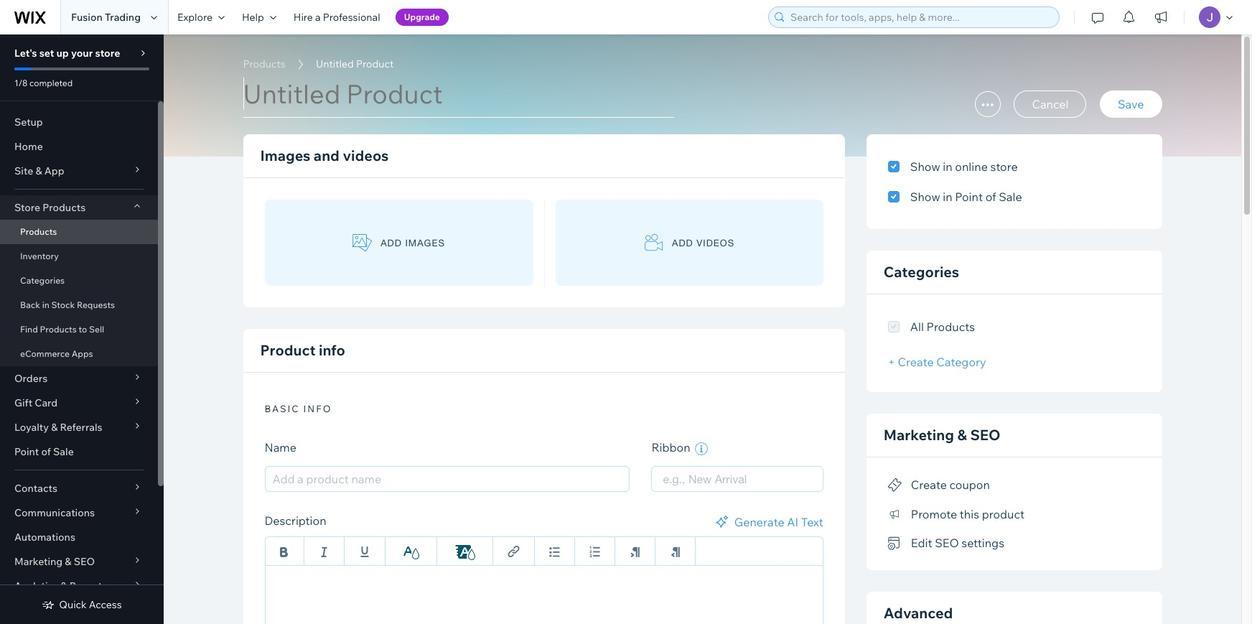 Task type: locate. For each thing, give the bounding box(es) containing it.
0 vertical spatial sale
[[999, 190, 1022, 204]]

show down show in online store on the right top of page
[[911, 190, 941, 204]]

0 vertical spatial products link
[[236, 57, 293, 71]]

store right 'your'
[[95, 47, 120, 60]]

in
[[943, 159, 953, 174], [943, 190, 953, 204], [42, 299, 49, 310]]

this
[[960, 507, 980, 521]]

0 horizontal spatial categories
[[20, 275, 65, 286]]

seo up reports
[[74, 555, 95, 568]]

1 horizontal spatial marketing
[[884, 426, 954, 444]]

0 horizontal spatial product
[[260, 341, 316, 359]]

show left online
[[911, 159, 941, 174]]

1 horizontal spatial sale
[[999, 190, 1022, 204]]

1 vertical spatial product
[[260, 341, 316, 359]]

ecommerce apps
[[20, 348, 93, 359]]

+ create category button
[[888, 355, 987, 369]]

generate ai text button
[[713, 514, 824, 531]]

& inside dropdown button
[[51, 421, 58, 434]]

in for stock
[[42, 299, 49, 310]]

categories up all
[[884, 263, 960, 281]]

1 vertical spatial point
[[14, 445, 39, 458]]

hire a professional
[[294, 11, 380, 24]]

0 horizontal spatial point
[[14, 445, 39, 458]]

categories down inventory
[[20, 275, 65, 286]]

0 vertical spatial marketing & seo
[[884, 426, 1001, 444]]

sale inside sidebar element
[[53, 445, 74, 458]]

& up quick
[[61, 580, 67, 592]]

1 vertical spatial of
[[41, 445, 51, 458]]

1 vertical spatial products link
[[0, 220, 158, 244]]

products link down the store products at the left top of page
[[0, 220, 158, 244]]

& right the 'loyalty'
[[51, 421, 58, 434]]

create up "promote"
[[911, 478, 947, 492]]

store inside sidebar element
[[95, 47, 120, 60]]

& inside popup button
[[61, 580, 67, 592]]

marketing & seo up create coupon button
[[884, 426, 1001, 444]]

fusion
[[71, 11, 103, 24]]

& for loyalty & referrals dropdown button
[[51, 421, 58, 434]]

2 add from the left
[[672, 237, 694, 248]]

online
[[955, 159, 988, 174]]

info up basic info
[[319, 341, 345, 359]]

1 vertical spatial seo
[[935, 536, 959, 550]]

analytics & reports button
[[0, 574, 158, 598]]

seo right edit
[[935, 536, 959, 550]]

marketing up create coupon button
[[884, 426, 954, 444]]

help button
[[233, 0, 285, 34]]

let's set up your store
[[14, 47, 120, 60]]

& inside popup button
[[65, 555, 71, 568]]

orders button
[[0, 366, 158, 391]]

site & app
[[14, 164, 64, 177]]

hire a professional link
[[285, 0, 389, 34]]

in right back
[[42, 299, 49, 310]]

products link down help button
[[236, 57, 293, 71]]

Select box search field
[[663, 467, 812, 491]]

store
[[95, 47, 120, 60], [991, 159, 1018, 174]]

2 vertical spatial in
[[42, 299, 49, 310]]

0 vertical spatial show
[[911, 159, 941, 174]]

product right untitled
[[356, 57, 394, 70]]

add right videos icon on the top right
[[672, 237, 694, 248]]

1 vertical spatial marketing
[[14, 555, 63, 568]]

images
[[405, 237, 445, 248]]

product info
[[260, 341, 345, 359]]

1 vertical spatial create
[[911, 478, 947, 492]]

categories
[[884, 263, 960, 281], [20, 275, 65, 286]]

sale inside form
[[999, 190, 1022, 204]]

sale
[[999, 190, 1022, 204], [53, 445, 74, 458]]

to
[[79, 324, 87, 335]]

1 vertical spatial info
[[303, 403, 332, 414]]

card
[[35, 396, 58, 409]]

0 vertical spatial info
[[319, 341, 345, 359]]

marketing & seo inside 'marketing & seo' popup button
[[14, 555, 95, 568]]

1 horizontal spatial of
[[986, 190, 997, 204]]

setup link
[[0, 110, 158, 134]]

1 vertical spatial marketing & seo
[[14, 555, 95, 568]]

of down online
[[986, 190, 997, 204]]

description
[[265, 514, 327, 528]]

0 horizontal spatial products link
[[0, 220, 158, 244]]

promote this product
[[911, 507, 1025, 521]]

2 vertical spatial seo
[[74, 555, 95, 568]]

inventory
[[20, 251, 59, 261]]

& for analytics & reports popup button
[[61, 580, 67, 592]]

marketing & seo
[[884, 426, 1001, 444], [14, 555, 95, 568]]

1 show from the top
[[911, 159, 941, 174]]

save
[[1118, 97, 1144, 111]]

point
[[955, 190, 983, 204], [14, 445, 39, 458]]

of
[[986, 190, 997, 204], [41, 445, 51, 458]]

gift card
[[14, 396, 58, 409]]

form
[[164, 34, 1253, 624]]

communications button
[[0, 501, 158, 525]]

point down online
[[955, 190, 983, 204]]

products link
[[236, 57, 293, 71], [0, 220, 158, 244]]

0 horizontal spatial of
[[41, 445, 51, 458]]

1 horizontal spatial products link
[[236, 57, 293, 71]]

marketing & seo up analytics & reports
[[14, 555, 95, 568]]

point down the 'loyalty'
[[14, 445, 39, 458]]

seo settings image
[[888, 537, 903, 550]]

1 horizontal spatial marketing & seo
[[884, 426, 1001, 444]]

add right gallery image
[[381, 237, 402, 248]]

ecommerce
[[20, 348, 70, 359]]

0 horizontal spatial add
[[381, 237, 402, 248]]

0 vertical spatial store
[[95, 47, 120, 60]]

analytics
[[14, 580, 58, 592]]

basic
[[265, 403, 300, 414]]

a
[[315, 11, 321, 24]]

1 vertical spatial show
[[911, 190, 941, 204]]

& right the site
[[35, 164, 42, 177]]

cancel
[[1032, 97, 1069, 111]]

1/8
[[14, 78, 28, 88]]

1 horizontal spatial add
[[672, 237, 694, 248]]

seo up coupon
[[971, 426, 1001, 444]]

store
[[14, 201, 40, 214]]

1 vertical spatial store
[[991, 159, 1018, 174]]

untitled product
[[316, 57, 394, 70]]

show in point of sale
[[911, 190, 1022, 204]]

products down help button
[[243, 57, 286, 70]]

images and videos
[[260, 147, 389, 164]]

marketing
[[884, 426, 954, 444], [14, 555, 63, 568]]

find products to sell link
[[0, 317, 158, 342]]

false text field
[[265, 565, 824, 624]]

edit
[[911, 536, 933, 550]]

1 vertical spatial sale
[[53, 445, 74, 458]]

& inside dropdown button
[[35, 164, 42, 177]]

in down show in online store on the right top of page
[[943, 190, 953, 204]]

2 show from the top
[[911, 190, 941, 204]]

0 horizontal spatial marketing
[[14, 555, 63, 568]]

1 horizontal spatial seo
[[935, 536, 959, 550]]

products right all
[[927, 320, 975, 334]]

product up basic
[[260, 341, 316, 359]]

0 horizontal spatial marketing & seo
[[14, 555, 95, 568]]

sale down loyalty & referrals
[[53, 445, 74, 458]]

0 horizontal spatial seo
[[74, 555, 95, 568]]

0 vertical spatial seo
[[971, 426, 1001, 444]]

store products
[[14, 201, 86, 214]]

categories inside "categories" link
[[20, 275, 65, 286]]

requests
[[77, 299, 115, 310]]

create
[[898, 355, 934, 369], [911, 478, 947, 492]]

marketing up analytics
[[14, 555, 63, 568]]

explore
[[177, 11, 213, 24]]

coupon
[[950, 478, 990, 492]]

edit seo settings
[[911, 536, 1005, 550]]

0 horizontal spatial store
[[95, 47, 120, 60]]

products up ecommerce apps
[[40, 324, 77, 335]]

0 vertical spatial product
[[356, 57, 394, 70]]

contacts
[[14, 482, 57, 495]]

basic info
[[265, 403, 332, 414]]

0 vertical spatial of
[[986, 190, 997, 204]]

add videos
[[672, 237, 735, 248]]

products right store
[[43, 201, 86, 214]]

info right basic
[[303, 403, 332, 414]]

of down loyalty & referrals
[[41, 445, 51, 458]]

0 vertical spatial point
[[955, 190, 983, 204]]

add
[[381, 237, 402, 248], [672, 237, 694, 248]]

& up analytics & reports
[[65, 555, 71, 568]]

ai
[[787, 515, 799, 529]]

show
[[911, 159, 941, 174], [911, 190, 941, 204]]

videos
[[343, 147, 389, 164]]

0 vertical spatial in
[[943, 159, 953, 174]]

find
[[20, 324, 38, 335]]

home link
[[0, 134, 158, 159]]

1 horizontal spatial point
[[955, 190, 983, 204]]

in left online
[[943, 159, 953, 174]]

products link inside form
[[236, 57, 293, 71]]

store right online
[[991, 159, 1018, 174]]

text
[[801, 515, 824, 529]]

inventory link
[[0, 244, 158, 269]]

products
[[243, 57, 286, 70], [43, 201, 86, 214], [20, 226, 57, 237], [927, 320, 975, 334], [40, 324, 77, 335]]

promote this product button
[[888, 504, 1025, 524]]

gift
[[14, 396, 32, 409]]

0 vertical spatial marketing
[[884, 426, 954, 444]]

save button
[[1100, 90, 1162, 118]]

point inside form
[[955, 190, 983, 204]]

create right +
[[898, 355, 934, 369]]

promote coupon image
[[888, 479, 903, 492]]

0 horizontal spatial sale
[[53, 445, 74, 458]]

1 horizontal spatial categories
[[884, 263, 960, 281]]

products inside dropdown button
[[43, 201, 86, 214]]

1 vertical spatial in
[[943, 190, 953, 204]]

in inside back in stock requests link
[[42, 299, 49, 310]]

upgrade button
[[395, 9, 449, 26]]

images
[[260, 147, 311, 164]]

marketing & seo button
[[0, 549, 158, 574]]

of inside sidebar element
[[41, 445, 51, 458]]

show for show in point of sale
[[911, 190, 941, 204]]

site
[[14, 164, 33, 177]]

sale down show in online store on the right top of page
[[999, 190, 1022, 204]]

back in stock requests link
[[0, 293, 158, 317]]

products up inventory
[[20, 226, 57, 237]]

1 add from the left
[[381, 237, 402, 248]]



Task type: describe. For each thing, give the bounding box(es) containing it.
back
[[20, 299, 40, 310]]

apps
[[72, 348, 93, 359]]

promote image
[[888, 508, 903, 521]]

info for basic info
[[303, 403, 332, 414]]

stock
[[51, 299, 75, 310]]

quick
[[59, 598, 87, 611]]

+ create category
[[888, 355, 987, 369]]

videos
[[697, 237, 735, 248]]

loyalty
[[14, 421, 49, 434]]

add images
[[381, 237, 445, 248]]

category
[[937, 355, 987, 369]]

gift card button
[[0, 391, 158, 415]]

marketing inside popup button
[[14, 555, 63, 568]]

show in online store
[[911, 159, 1018, 174]]

in for point
[[943, 190, 953, 204]]

fusion trading
[[71, 11, 141, 24]]

cancel button
[[1014, 90, 1087, 118]]

store products button
[[0, 195, 158, 220]]

create coupon button
[[888, 475, 990, 495]]

info for product info
[[319, 341, 345, 359]]

untitled
[[316, 57, 354, 70]]

and
[[314, 147, 340, 164]]

marketing inside form
[[884, 426, 954, 444]]

product
[[982, 507, 1025, 521]]

Add a product name text field
[[265, 466, 630, 492]]

Search for tools, apps, help & more... field
[[786, 7, 1055, 27]]

communications
[[14, 506, 95, 519]]

ecommerce apps link
[[0, 342, 158, 366]]

edit seo settings button
[[888, 533, 1005, 553]]

generate
[[734, 515, 785, 529]]

show for show in online store
[[911, 159, 941, 174]]

all products
[[911, 320, 975, 334]]

form containing images and videos
[[164, 34, 1253, 624]]

point inside sidebar element
[[14, 445, 39, 458]]

generate ai text
[[734, 515, 824, 529]]

advanced
[[884, 604, 953, 622]]

hire
[[294, 11, 313, 24]]

reports
[[69, 580, 107, 592]]

of inside form
[[986, 190, 997, 204]]

automations
[[14, 531, 75, 544]]

professional
[[323, 11, 380, 24]]

1 horizontal spatial store
[[991, 159, 1018, 174]]

products for store products
[[43, 201, 86, 214]]

upgrade
[[404, 11, 440, 22]]

completed
[[29, 78, 73, 88]]

loyalty & referrals button
[[0, 415, 158, 440]]

set
[[39, 47, 54, 60]]

sell
[[89, 324, 104, 335]]

automations link
[[0, 525, 158, 549]]

contacts button
[[0, 476, 158, 501]]

& for site & app dropdown button
[[35, 164, 42, 177]]

products for find products to sell
[[40, 324, 77, 335]]

all
[[911, 320, 924, 334]]

analytics & reports
[[14, 580, 107, 592]]

help
[[242, 11, 264, 24]]

seo inside button
[[935, 536, 959, 550]]

+
[[888, 355, 896, 369]]

& up coupon
[[958, 426, 967, 444]]

Untitled Product text field
[[243, 78, 674, 118]]

videos icon image
[[644, 234, 664, 252]]

orders
[[14, 372, 48, 385]]

find products to sell
[[20, 324, 104, 335]]

1/8 completed
[[14, 78, 73, 88]]

site & app button
[[0, 159, 158, 183]]

seo inside popup button
[[74, 555, 95, 568]]

setup
[[14, 116, 43, 129]]

let's
[[14, 47, 37, 60]]

0 vertical spatial create
[[898, 355, 934, 369]]

access
[[89, 598, 122, 611]]

gallery image
[[353, 234, 372, 252]]

1 horizontal spatial product
[[356, 57, 394, 70]]

ribbon
[[652, 440, 693, 455]]

& for 'marketing & seo' popup button
[[65, 555, 71, 568]]

add for add images
[[381, 237, 402, 248]]

2 horizontal spatial seo
[[971, 426, 1001, 444]]

add for add videos
[[672, 237, 694, 248]]

name
[[265, 440, 297, 455]]

home
[[14, 140, 43, 153]]

sidebar element
[[0, 34, 164, 624]]

in for online
[[943, 159, 953, 174]]

trading
[[105, 11, 141, 24]]

create inside button
[[911, 478, 947, 492]]

products for all products
[[927, 320, 975, 334]]

app
[[44, 164, 64, 177]]

quick access
[[59, 598, 122, 611]]

referrals
[[60, 421, 102, 434]]

back in stock requests
[[20, 299, 115, 310]]



Task type: vqa. For each thing, say whether or not it's contained in the screenshot.
option
no



